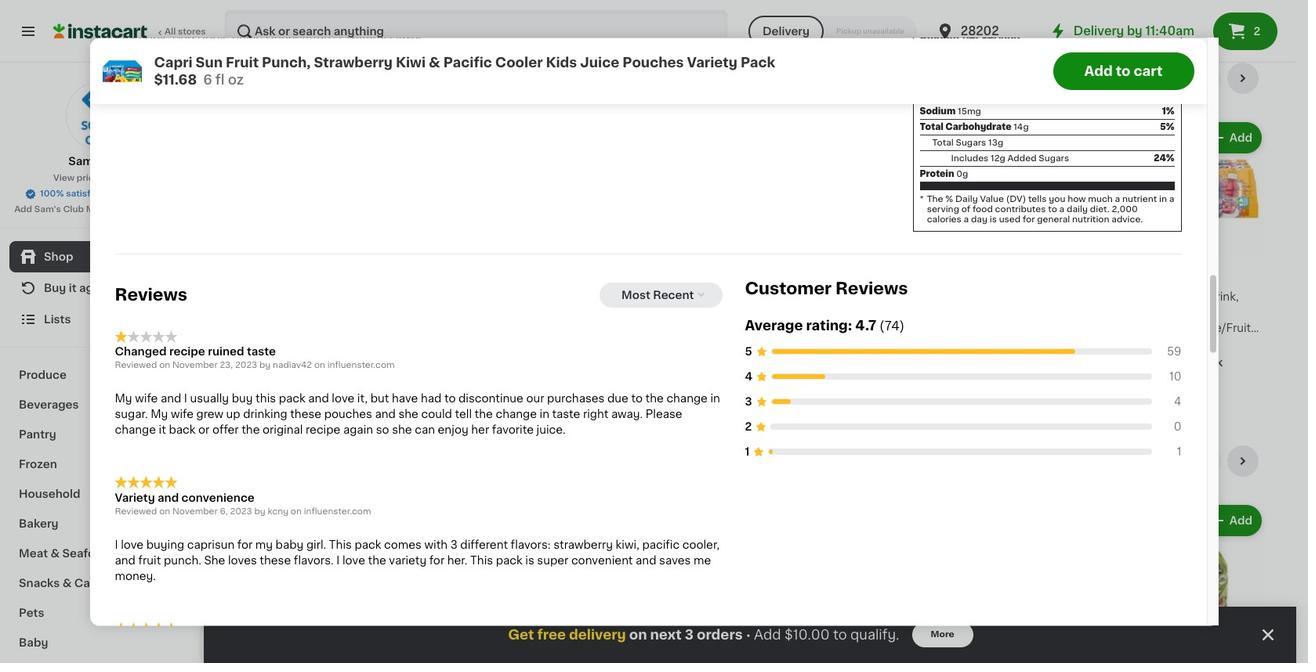 Task type: vqa. For each thing, say whether or not it's contained in the screenshot.
pouch.
yes



Task type: locate. For each thing, give the bounding box(es) containing it.
& up 40 x 6 fl oz many in stock
[[324, 307, 333, 318]]

kids down 5 x 5 lb
[[546, 56, 577, 68]]

oz
[[1143, 1, 1156, 12], [697, 16, 710, 27], [228, 73, 244, 85], [732, 323, 745, 334], [858, 323, 871, 334], [1027, 339, 1040, 350], [1181, 339, 1194, 350], [283, 354, 296, 365]]

x inside 24 x 10 fl oz many in stock
[[1146, 339, 1152, 350]]

product group containing 13
[[682, 119, 818, 372]]

10 right 18
[[706, 323, 719, 334]]

snacks & candy
[[19, 579, 112, 590]]

2 item carousel region from the top
[[235, 446, 1265, 664]]

1 member's from the left
[[533, 292, 588, 303]]

1 all from the top
[[1115, 73, 1128, 84]]

mark inside member's mark strawberry lemonade
[[591, 292, 618, 303]]

lemonade down most at the top left
[[596, 307, 655, 318]]

free
[[537, 630, 566, 642]]

cooler up nadiav42
[[275, 323, 312, 334]]

0 horizontal spatial many in stock button
[[235, 0, 372, 20]]

1 vertical spatial item carousel region
[[235, 446, 1265, 664]]

fl right into
[[215, 73, 225, 85]]

fruit up pouch.
[[226, 56, 259, 68]]

2
[[1254, 26, 1261, 37], [980, 339, 987, 350], [745, 422, 752, 433]]

kids for capri sun fruit punch, strawberry kiwi & pacific cooler kids juice pouches variety pack $11.68 6 fl oz
[[546, 56, 577, 68]]

due
[[608, 394, 629, 405]]

1 horizontal spatial it
[[159, 425, 166, 436]]

11:40am
[[1146, 25, 1195, 37]]

sugars right added
[[1039, 155, 1069, 163]]

protein 0g
[[920, 170, 968, 179]]

mark up (74)
[[889, 292, 916, 303]]

16 oz
[[682, 16, 710, 27]]

oz inside 24 x 10 fl oz many in stock
[[1181, 339, 1194, 350]]

member's up natural
[[831, 292, 886, 303]]

2 all from the top
[[1114, 456, 1127, 467]]

club up policy
[[105, 156, 132, 167]]

add to cart
[[1085, 64, 1163, 77]]

lemonade up (74)
[[887, 307, 946, 318]]

0 vertical spatial pack
[[279, 394, 306, 405]]

by right 40 at the left of the page
[[259, 362, 271, 371]]

into
[[182, 84, 203, 95]]

fruit right into
[[235, 70, 276, 86]]

again inside the my wife and i usually buy this pack and love it, but have had to discontinue our purchases due to the change in sugar. my wife grew up drinking these pouches and she could tell the change in taste right away. please change it back or offer the original recipe again so she can enjoy her favorite juice.
[[343, 425, 373, 436]]

2 vertical spatial fruit
[[291, 292, 316, 303]]

1 vertical spatial kiwi
[[299, 307, 321, 318]]

strawberry inside capri sun fruit punch, strawberry kiwi & pacific cooler kids juice pouches variety pack
[[235, 307, 296, 318]]

fruit inside capri sun fruit punch, strawberry kiwi & pacific cooler kids juice pouches variety pack
[[291, 292, 316, 303]]

x inside "3 x 3 lb" button
[[394, 1, 401, 12]]

0 vertical spatial total
[[920, 123, 944, 132]]

reviewed
[[115, 362, 157, 371], [115, 508, 157, 517]]

customer reviews
[[745, 281, 908, 297]]

pouches for capri sun fruit punch, strawberry kiwi & pacific cooler kids juice pouches variety pack
[[268, 339, 316, 350]]

24 inside 5 24
[[854, 269, 867, 278]]

5 inside 'product' group
[[840, 268, 853, 286]]

ruined
[[208, 347, 244, 358]]

12
[[1129, 1, 1141, 12]]

0 vertical spatial sam's
[[68, 156, 102, 167]]

member's
[[533, 292, 588, 303], [831, 292, 886, 303]]

much
[[1088, 195, 1113, 204]]

this down different
[[470, 556, 493, 567]]

1 horizontal spatial recipe
[[306, 425, 341, 436]]

1 vertical spatial save
[[303, 395, 330, 406]]

1 horizontal spatial 4
[[1174, 397, 1182, 408]]

1 horizontal spatial i
[[184, 394, 187, 405]]

1 vertical spatial taste
[[552, 410, 580, 421]]

fl down pineapple/grape/fruit
[[1170, 339, 1178, 350]]

kiwi down 3 x 3 lb
[[396, 56, 426, 68]]

0 horizontal spatial sun
[[196, 56, 223, 68]]

total carbohydrate 14g
[[920, 123, 1029, 132]]

many down 4.7
[[847, 342, 878, 353]]

lb inside "button"
[[562, 1, 573, 12]]

0 horizontal spatial punch,
[[262, 56, 311, 68]]

0 vertical spatial daily
[[1118, 76, 1142, 85]]

1 horizontal spatial club
[[105, 156, 132, 167]]

oz right into
[[228, 73, 244, 85]]

lemonade inside member's mark strawberry lemonade
[[596, 307, 655, 318]]

2023 inside changed recipe ruined taste reviewed on november 23, 2023 by nadiav42 on influenster.com
[[235, 362, 257, 371]]

november inside variety and convenience reviewed on november 6, 2023 by kcny on influenster.com
[[172, 508, 218, 517]]

again down shop link
[[79, 283, 110, 294]]

0 vertical spatial 2023
[[235, 362, 257, 371]]

100% satisfaction guarantee
[[40, 190, 166, 198]]

fruit inside capri sun fruit punch, strawberry kiwi & pacific cooler kids juice pouches variety pack $11.68 6 fl oz
[[226, 56, 259, 68]]

0 vertical spatial punch,
[[262, 56, 311, 68]]

0 horizontal spatial again
[[79, 283, 110, 294]]

is inside * the % daily value (dv) tells you how much a nutrient in a serving of food contributes to a daily diet. 2,000 calories a day is used for general nutrition advice.
[[990, 216, 997, 224]]

i left usually
[[184, 394, 187, 405]]

my wife and i usually buy this pack and love it, but have had to discontinue our purchases due to the change in sugar. my wife grew up drinking these pouches and she could tell the change in taste right away. please change it back or offer the original recipe again so she can enjoy her favorite juice.
[[115, 394, 720, 436]]

on down changed
[[159, 362, 170, 371]]

change down sugar.
[[115, 425, 156, 436]]

convenient
[[571, 556, 633, 567]]

for down contributes
[[1023, 216, 1035, 224]]

% inside % daily value* 0%
[[1107, 76, 1116, 85]]

serving up calories
[[927, 206, 959, 214]]

pacific
[[642, 540, 680, 551]]

she
[[204, 556, 225, 567]]

juice inside capri sun fruit punch, strawberry kiwi & pacific cooler kids juice pouches variety pack $11.68 6 fl oz
[[580, 56, 620, 68]]

& down "3 x 3 lb" button at the left top of the page
[[429, 56, 440, 68]]

$5.24 element
[[533, 262, 669, 289]]

mark inside member's mark natural lemonade 52 fl oz
[[889, 292, 916, 303]]

policy
[[110, 174, 137, 183]]

1 vertical spatial my
[[151, 410, 168, 421]]

fl inside member's mark natural lemonade 52 fl oz
[[848, 323, 855, 334]]

2 mark from the left
[[889, 292, 916, 303]]

pouches down the 16
[[623, 56, 684, 68]]

changed recipe ruined taste reviewed on november 23, 2023 by nadiav42 on influenster.com
[[115, 347, 395, 371]]

1 item carousel region from the top
[[235, 63, 1265, 434]]

recipe inside changed recipe ruined taste reviewed on november 23, 2023 by nadiav42 on influenster.com
[[169, 347, 205, 358]]

5 for 5 24
[[840, 268, 853, 286]]

household
[[19, 489, 80, 500]]

treatment tracker modal dialog
[[204, 608, 1297, 664]]

1 vertical spatial sun
[[268, 292, 289, 303]]

changed
[[115, 347, 167, 358]]

these down my
[[260, 556, 291, 567]]

2023 right 6,
[[230, 508, 252, 517]]

sponsored badge image
[[682, 31, 729, 40]]

strawberry
[[554, 540, 613, 551]]

pack inside the my wife and i usually buy this pack and love it, but have had to discontinue our purchases due to the change in sugar. my wife grew up drinking these pouches and she could tell the change in taste right away. please change it back or offer the original recipe again so she can enjoy her favorite juice.
[[279, 394, 306, 405]]

mark for strawberry
[[591, 292, 618, 303]]

view all (40+) button
[[1078, 446, 1177, 477]]

6 right $11.68
[[203, 73, 212, 85]]

juice inside '13 ocean spray juice drink variety pack 18 x 10 fl oz many in stock'
[[756, 292, 786, 303]]

1 horizontal spatial cooler
[[495, 56, 543, 68]]

serving inside the amount per serving 60
[[982, 34, 1021, 43]]

stock inside 24 x 10 fl oz many in stock
[[1192, 357, 1223, 368]]

pacific
[[443, 56, 492, 68], [235, 323, 273, 334]]

cooler down 5 x 5 lb
[[495, 56, 543, 68]]

again
[[79, 283, 110, 294], [343, 425, 373, 436]]

pack left comes
[[355, 540, 381, 551]]

1 vertical spatial recipe
[[306, 425, 341, 436]]

daily inside % daily value* 0%
[[1118, 76, 1142, 85]]

value*
[[1144, 76, 1175, 85]]

0 horizontal spatial serving
[[927, 206, 959, 214]]

member's inside member's mark natural lemonade 52 fl oz
[[831, 292, 886, 303]]

2 vertical spatial 2
[[745, 422, 752, 433]]

1 lemonade from the left
[[596, 307, 655, 318]]

strawberry inside capri sun fruit punch, strawberry kiwi & pacific cooler kids juice pouches variety pack $11.68 6 fl oz
[[314, 56, 393, 68]]

pack
[[279, 394, 306, 405], [355, 540, 381, 551], [496, 556, 523, 567]]

0 vertical spatial view
[[1085, 73, 1112, 84]]

item carousel region
[[235, 63, 1265, 434], [235, 446, 1265, 664]]

many in stock up fruit juice
[[251, 4, 330, 15]]

2 horizontal spatial for
[[1023, 216, 1035, 224]]

the inside i love buying caprisun for my baby girl. this pack comes with 3 different flavors: strawberry kiwi, pacific cooler, and fruit punch. she loves these flavors. i love the variety for her. this pack is super convenient and saves me money.
[[368, 556, 386, 567]]

for down "with" in the left of the page
[[429, 556, 445, 567]]

0 vertical spatial item carousel region
[[235, 63, 1265, 434]]

2 horizontal spatial change
[[667, 394, 708, 405]]

lb inside button
[[413, 1, 424, 12]]

1 vertical spatial sugars
[[1039, 155, 1069, 163]]

view for view pricing policy
[[53, 174, 75, 183]]

$4.66 element
[[831, 645, 967, 664]]

the up 'please'
[[646, 394, 664, 405]]

is down 'flavors:'
[[525, 556, 534, 567]]

% inside * the % daily value (dv) tells you how much a nutrient in a serving of food contributes to a daily diet. 2,000 calories a day is used for general nutrition advice.
[[946, 195, 953, 204]]

1 horizontal spatial pouches
[[623, 56, 684, 68]]

24 inside the welch's juice drink, orange pineapple/grape/fruit punch flavored, 24 pack
[[1219, 339, 1233, 350]]

x inside 40 x 6 fl oz many in stock
[[253, 354, 260, 365]]

pack down drink,
[[1236, 339, 1263, 350]]

sam's down 100%
[[34, 205, 61, 214]]

add button
[[902, 124, 963, 152], [1051, 124, 1112, 152], [1200, 124, 1261, 152], [306, 507, 367, 535], [1200, 507, 1261, 535]]

added
[[1008, 155, 1037, 163]]

strawberry for capri sun fruit punch, strawberry kiwi & pacific cooler kids juice pouches variety pack $11.68 6 fl oz
[[314, 56, 393, 68]]

many up this
[[251, 373, 282, 384]]

variety down the ocean
[[682, 307, 720, 318]]

a
[[1115, 195, 1120, 204], [1169, 195, 1175, 204], [1060, 206, 1065, 214], [964, 216, 969, 224]]

kids up 40 x 6 fl oz many in stock
[[315, 323, 339, 334]]

reviewed down changed
[[115, 362, 157, 371]]

view for view all (20+)
[[1085, 73, 1112, 84]]

serving right per
[[982, 34, 1021, 43]]

kcny
[[268, 508, 289, 517]]

convenience
[[182, 493, 255, 504]]

total down sodium
[[920, 123, 944, 132]]

by inside variety and convenience reviewed on november 6, 2023 by kcny on influenster.com
[[254, 508, 266, 517]]

0 horizontal spatial 1
[[745, 447, 750, 458]]

i right flavors. on the left bottom of the page
[[337, 556, 340, 567]]

and up buying
[[158, 493, 179, 504]]

pineapple/grape/fruit
[[1129, 323, 1251, 334]]

taste up nadiav42
[[247, 347, 276, 358]]

1 vertical spatial again
[[343, 425, 373, 436]]

so
[[376, 425, 389, 436]]

sodium
[[920, 108, 956, 116]]

it inside the my wife and i usually buy this pack and love it, but have had to discontinue our purchases due to the change in sugar. my wife grew up drinking these pouches and she could tell the change in taste right away. please change it back or offer the original recipe again so she can enjoy her favorite juice.
[[159, 425, 166, 436]]

0 vertical spatial 2
[[1254, 26, 1261, 37]]

0 vertical spatial it
[[69, 283, 77, 294]]

pack up eligible
[[279, 394, 306, 405]]

0 horizontal spatial cooler
[[275, 323, 312, 334]]

beverages link
[[9, 390, 190, 420]]

and inside variety and convenience reviewed on november 6, 2023 by kcny on influenster.com
[[158, 493, 179, 504]]

0 horizontal spatial 6
[[203, 73, 212, 85]]

1 vertical spatial 2
[[980, 339, 987, 350]]

most
[[622, 290, 651, 301]]

sodium 15mg
[[920, 108, 981, 116]]

0 vertical spatial club
[[105, 156, 132, 167]]

1 vertical spatial is
[[525, 556, 534, 567]]

0 horizontal spatial daily
[[956, 195, 978, 204]]

1 vertical spatial november
[[172, 508, 218, 517]]

2 lemonade from the left
[[887, 307, 946, 318]]

many down the ocean
[[698, 342, 729, 353]]

on
[[159, 362, 170, 371], [314, 362, 325, 371], [159, 508, 170, 517], [291, 508, 302, 517], [629, 630, 647, 642]]

1 lb from the left
[[413, 1, 424, 12]]

for up loves
[[237, 540, 253, 551]]

reviews up lists link
[[115, 287, 187, 304]]

24%
[[1154, 155, 1175, 163]]

2 reviewed from the top
[[115, 508, 157, 517]]

x for 24 x 10 fl oz many in stock
[[1146, 339, 1152, 350]]

2 november from the top
[[172, 508, 218, 517]]

&
[[429, 56, 440, 68], [324, 307, 333, 318], [51, 549, 60, 560], [62, 579, 72, 590]]

1 vertical spatial 10
[[1155, 339, 1168, 350]]

24 up customer reviews
[[854, 269, 867, 278]]

kiwi inside capri sun fruit punch, strawberry kiwi & pacific cooler kids juice pouches variety pack $11.68 6 fl oz
[[396, 56, 426, 68]]

stock inside 40 x 6 fl oz many in stock
[[298, 373, 330, 384]]

many up the amount per serving 60
[[996, 20, 1027, 31]]

0 vertical spatial she
[[399, 410, 419, 421]]

1 horizontal spatial %
[[1107, 76, 1116, 85]]

right
[[583, 410, 609, 421]]

many up fruit juice
[[251, 4, 282, 15]]

customer
[[745, 281, 832, 297]]

punch, inside capri sun fruit punch, strawberry kiwi & pacific cooler kids juice pouches variety pack
[[319, 292, 357, 303]]

up
[[226, 410, 240, 421]]

1 vertical spatial influenster.com
[[304, 508, 371, 517]]

1 horizontal spatial 10
[[1155, 339, 1168, 350]]

4 up 0
[[1174, 397, 1182, 408]]

these down $32,
[[290, 410, 322, 421]]

x inside 5 x 5 lb "button"
[[543, 1, 550, 12]]

cooler inside capri sun fruit punch, strawberry kiwi & pacific cooler kids juice pouches variety pack $11.68 6 fl oz
[[495, 56, 543, 68]]

1 vertical spatial 4
[[1174, 397, 1182, 408]]

variety
[[687, 56, 738, 68], [682, 307, 720, 318], [319, 339, 357, 350], [115, 493, 155, 504]]

2 vertical spatial pack
[[496, 556, 523, 567]]

1 november from the top
[[172, 362, 218, 371]]

kiwi up nadiav42
[[299, 307, 321, 318]]

0 horizontal spatial lemonade
[[596, 307, 655, 318]]

capri sun fruit punch, strawberry kiwi & pacific cooler kids juice pouches variety pack
[[235, 292, 357, 365]]

4 down "average"
[[745, 372, 753, 383]]

kids inside capri sun fruit punch, strawberry kiwi & pacific cooler kids juice pouches variety pack $11.68 6 fl oz
[[546, 56, 577, 68]]

serving
[[982, 34, 1021, 43], [927, 206, 959, 214]]

sun up changed recipe ruined taste reviewed on november 23, 2023 by nadiav42 on influenster.com
[[268, 292, 289, 303]]

1 horizontal spatial lemonade
[[887, 307, 946, 318]]

$32,
[[276, 395, 301, 406]]

add inside get free delivery on next 3 orders • add $10.00 to qualify.
[[754, 630, 781, 642]]

capri inside capri sun fruit punch, strawberry kiwi & pacific cooler kids juice pouches variety pack $11.68 6 fl oz
[[154, 56, 193, 68]]

wife up sugar.
[[135, 394, 158, 405]]

oz down spray
[[732, 323, 745, 334]]

fl down spray
[[721, 323, 729, 334]]

kiwi for capri sun fruit punch, strawberry kiwi & pacific cooler kids juice pouches variety pack $11.68 6 fl oz
[[396, 56, 426, 68]]

influenster.com up it,
[[327, 362, 395, 371]]

wife up the back
[[171, 410, 194, 421]]

1
[[745, 447, 750, 458], [1177, 447, 1182, 458]]

fruit for capri sun fruit punch, strawberry kiwi & pacific cooler kids juice pouches variety pack $11.68 6 fl oz
[[226, 56, 259, 68]]

2 lb from the left
[[562, 1, 573, 12]]

sam's club logo image
[[65, 82, 134, 151]]

for inside * the % daily value (dv) tells you how much a nutrient in a serving of food contributes to a daily diet. 2,000 calories a day is used for general nutrition advice.
[[1023, 216, 1035, 224]]

1 vertical spatial pack
[[355, 540, 381, 551]]

delivery for delivery by 11:40am
[[1074, 25, 1124, 37]]

all for (40+)
[[1114, 456, 1127, 467]]

1 horizontal spatial save
[[303, 395, 330, 406]]

all
[[1115, 73, 1128, 84], [1114, 456, 1127, 467]]

1 vertical spatial sam's
[[34, 205, 61, 214]]

x for 40 x 6 fl oz many in stock
[[253, 354, 260, 365]]

pouches inside capri sun fruit punch, strawberry kiwi & pacific cooler kids juice pouches variety pack $11.68 6 fl oz
[[623, 56, 684, 68]]

influenster.com up girl.
[[304, 508, 371, 517]]

strawberry up fruit juice
[[314, 56, 393, 68]]

5 for 5 x 5 lb
[[533, 1, 540, 12]]

fl inside 24 x 10 fl oz many in stock
[[1170, 339, 1178, 350]]

0 vertical spatial taste
[[247, 347, 276, 358]]

0 vertical spatial wife
[[135, 394, 158, 405]]

fruit for capri sun fruit punch, strawberry kiwi & pacific cooler kids juice pouches variety pack
[[291, 292, 316, 303]]

0 vertical spatial 6
[[203, 73, 212, 85]]

1 horizontal spatial for
[[429, 556, 445, 567]]

taste inside the my wife and i usually buy this pack and love it, but have had to discontinue our purchases due to the change in sugar. my wife grew up drinking these pouches and she could tell the change in taste right away. please change it back or offer the original recipe again so she can enjoy her favorite juice.
[[552, 410, 580, 421]]

delivery inside 'delivery by 11:40am' link
[[1074, 25, 1124, 37]]

save up the items
[[303, 395, 330, 406]]

1 horizontal spatial my
[[151, 410, 168, 421]]

juice.
[[537, 425, 566, 436]]

oz inside '13 ocean spray juice drink variety pack 18 x 10 fl oz many in stock'
[[732, 323, 745, 334]]

1 vertical spatial for
[[237, 540, 253, 551]]

club down satisfaction on the left of page
[[63, 205, 84, 214]]

1 horizontal spatial 59
[[1167, 347, 1182, 358]]

0 horizontal spatial for
[[237, 540, 253, 551]]

many down '2 x 86 fl oz'
[[996, 357, 1027, 368]]

punch, inside capri sun fruit punch, strawberry kiwi & pacific cooler kids juice pouches variety pack $11.68 6 fl oz
[[262, 56, 311, 68]]

love up pouches
[[332, 394, 355, 405]]

0 vertical spatial for
[[1023, 216, 1035, 224]]

total for total carbohydrate 14g
[[920, 123, 944, 132]]

fl
[[215, 73, 225, 85], [721, 323, 729, 334], [848, 323, 855, 334], [1016, 339, 1024, 350], [1170, 339, 1178, 350], [273, 354, 280, 365]]

my right sugar.
[[151, 410, 168, 421]]

orange
[[1129, 307, 1170, 318]]

2 member's from the left
[[831, 292, 886, 303]]

6 right 40 at the left of the page
[[262, 354, 270, 365]]

pack down 'flavors:'
[[496, 556, 523, 567]]

tell
[[455, 410, 472, 421]]

this right girl.
[[329, 540, 352, 551]]

product group
[[682, 0, 818, 44], [235, 119, 372, 426], [682, 119, 818, 372], [831, 119, 967, 358], [980, 119, 1116, 374], [1129, 119, 1265, 374], [235, 503, 372, 664], [1129, 503, 1265, 664]]

sun for capri sun fruit punch, strawberry kiwi & pacific cooler kids juice pouches variety pack $11.68 6 fl oz
[[196, 56, 223, 68]]

lemonade inside member's mark natural lemonade 52 fl oz
[[887, 307, 946, 318]]

1 reviewed from the top
[[115, 362, 157, 371]]

x for 3 x 3 lb
[[394, 1, 401, 12]]

day
[[971, 216, 988, 224]]

variety up $5
[[319, 339, 357, 350]]

1 vertical spatial 6
[[262, 354, 270, 365]]

None search field
[[224, 9, 728, 53]]

0 vertical spatial fruit
[[226, 56, 259, 68]]

eligible
[[259, 412, 301, 423]]

1 vertical spatial punch,
[[319, 292, 357, 303]]

the down see
[[242, 425, 260, 436]]

1 mark from the left
[[591, 292, 618, 303]]

0 vertical spatial 10
[[706, 323, 719, 334]]

member's mark strawberry lemonade
[[533, 292, 655, 318]]

taste
[[247, 347, 276, 358], [552, 410, 580, 421]]

1 1 from the left
[[745, 447, 750, 458]]

member's for member's mark natural lemonade 52 fl oz
[[831, 292, 886, 303]]

oz down pineapple/grape/fruit
[[1181, 339, 1194, 350]]

(74)
[[880, 320, 905, 333]]

delivery for delivery
[[763, 26, 810, 37]]

1 vertical spatial kids
[[315, 323, 339, 334]]

0 horizontal spatial pouches
[[268, 339, 316, 350]]

1 horizontal spatial pack
[[355, 540, 381, 551]]

the
[[646, 394, 664, 405], [475, 410, 493, 421], [242, 425, 260, 436], [368, 556, 386, 567]]

24 inside 24 x 10 fl oz many in stock
[[1129, 339, 1143, 350]]

club inside 'link'
[[63, 205, 84, 214]]

0 vertical spatial pacific
[[443, 56, 492, 68]]

0 vertical spatial i
[[184, 394, 187, 405]]

cooler
[[495, 56, 543, 68], [275, 323, 312, 334]]

1 vertical spatial all
[[1114, 456, 1127, 467]]

0 horizontal spatial this
[[329, 540, 352, 551]]

1 vertical spatial it
[[159, 425, 166, 436]]

kiwi inside capri sun fruit punch, strawberry kiwi & pacific cooler kids juice pouches variety pack
[[299, 307, 321, 318]]

0 horizontal spatial my
[[115, 394, 132, 405]]

change up 'please'
[[667, 394, 708, 405]]

tells
[[1028, 195, 1047, 204]]

member's down $5.24 element
[[533, 292, 588, 303]]

pacific inside capri sun fruit punch, strawberry kiwi & pacific cooler kids juice pouches variety pack $11.68 6 fl oz
[[443, 56, 492, 68]]

cart
[[1134, 64, 1163, 77]]

average
[[745, 320, 803, 333]]

1 vertical spatial reviewed
[[115, 508, 157, 517]]

1 horizontal spatial 6
[[262, 354, 270, 365]]

cooler for capri sun fruit punch, strawberry kiwi & pacific cooler kids juice pouches variety pack $11.68 6 fl oz
[[495, 56, 543, 68]]

total up includes
[[932, 139, 954, 148]]

juice inside the welch's juice drink, orange pineapple/grape/fruit punch flavored, 24 pack
[[1174, 292, 1205, 303]]

again down pouches
[[343, 425, 373, 436]]

total for total sugars 13g
[[932, 139, 954, 148]]

on right nadiav42
[[314, 362, 325, 371]]

pouches up nadiav42
[[268, 339, 316, 350]]

1 horizontal spatial change
[[496, 410, 537, 421]]

0 horizontal spatial pack
[[279, 394, 306, 405]]

qualify.
[[851, 630, 900, 642]]

these
[[290, 410, 322, 421], [260, 556, 291, 567]]

0 vertical spatial again
[[79, 283, 110, 294]]

love up fruit
[[121, 540, 144, 551]]

cooler for capri sun fruit punch, strawberry kiwi & pacific cooler kids juice pouches variety pack
[[275, 323, 312, 334]]

variety down sponsored badge image
[[687, 56, 738, 68]]

many down punch
[[1145, 357, 1176, 368]]

oz inside 40 x 6 fl oz many in stock
[[283, 354, 296, 365]]

1 horizontal spatial daily
[[1118, 76, 1142, 85]]

my up sugar.
[[115, 394, 132, 405]]

cooler inside capri sun fruit punch, strawberry kiwi & pacific cooler kids juice pouches variety pack
[[275, 323, 312, 334]]

1 vertical spatial cooler
[[275, 323, 312, 334]]

5 x 5 lb
[[533, 1, 573, 12]]

buy
[[44, 283, 66, 294]]

for
[[1023, 216, 1035, 224], [237, 540, 253, 551], [429, 556, 445, 567]]

capri inside capri sun fruit punch, strawberry kiwi & pacific cooler kids juice pouches variety pack
[[235, 292, 265, 303]]

0 horizontal spatial save
[[156, 205, 176, 214]]

1 vertical spatial view
[[53, 174, 75, 183]]

lemonade for strawberry
[[596, 307, 655, 318]]

it,
[[357, 394, 368, 405]]

10 down pineapple/grape/fruit
[[1155, 339, 1168, 350]]

kids inside capri sun fruit punch, strawberry kiwi & pacific cooler kids juice pouches variety pack
[[315, 323, 339, 334]]

fl inside 40 x 6 fl oz many in stock
[[273, 354, 280, 365]]

stock
[[298, 4, 330, 15], [1043, 20, 1074, 31], [745, 342, 776, 353], [894, 342, 925, 353], [1043, 357, 1074, 368], [1192, 357, 1223, 368], [298, 373, 330, 384]]

3 x 3 lb
[[384, 1, 424, 12]]

pack inside the welch's juice drink, orange pineapple/grape/fruit punch flavored, 24 pack
[[1236, 339, 1263, 350]]

pack right the 23,
[[235, 354, 262, 365]]

strawberry
[[314, 56, 393, 68], [235, 307, 296, 318], [533, 307, 594, 318]]

my
[[255, 540, 273, 551]]

10 down 24 x 10 fl oz many in stock
[[1170, 372, 1182, 383]]

sam's up pricing
[[68, 156, 102, 167]]

pantry
[[19, 430, 56, 441]]



Task type: describe. For each thing, give the bounding box(es) containing it.
24 x 10 fl oz many in stock
[[1129, 339, 1223, 368]]

variety inside variety and convenience reviewed on november 6, 2023 by kcny on influenster.com
[[115, 493, 155, 504]]

many in stock up the amount per serving 60
[[996, 20, 1074, 31]]

influenster.com inside variety and convenience reviewed on november 6, 2023 by kcny on influenster.com
[[304, 508, 371, 517]]

these inside the my wife and i usually buy this pack and love it, but have had to discontinue our purchases due to the change in sugar. my wife grew up drinking these pouches and she could tell the change in taste right away. please change it back or offer the original recipe again so she can enjoy her favorite juice.
[[290, 410, 322, 421]]

per
[[963, 34, 980, 43]]

pack inside capri sun fruit punch, strawberry kiwi & pacific cooler kids juice pouches variety pack $11.68 6 fl oz
[[741, 56, 776, 68]]

and up so at the bottom of page
[[375, 410, 396, 421]]

satisfaction
[[66, 190, 119, 198]]

0 horizontal spatial sugars
[[956, 139, 986, 148]]

punch, for capri sun fruit punch, strawberry kiwi & pacific cooler kids juice pouches variety pack $11.68 6 fl oz
[[262, 56, 311, 68]]

strawberry inside member's mark strawberry lemonade
[[533, 307, 594, 318]]

straw
[[150, 84, 180, 95]]

oz inside 12 oz container button
[[1143, 1, 1156, 12]]

welch's juice drink, orange pineapple/grape/fruit punch flavored, 24 pack
[[1129, 292, 1263, 350]]

a down of
[[964, 216, 969, 224]]

view for view all (40+)
[[1084, 456, 1112, 467]]

recent
[[653, 290, 694, 301]]

2 many in stock button from the left
[[980, 0, 1116, 36]]

1%
[[1162, 108, 1175, 116]]

1 horizontal spatial sam's
[[68, 156, 102, 167]]

amount per serving 60
[[920, 34, 1175, 69]]

these inside i love buying caprisun for my baby girl. this pack comes with 3 different flavors: strawberry kiwi, pacific cooler, and fruit punch. she loves these flavors. i love the variety for her. this pack is super convenient and saves me money.
[[260, 556, 291, 567]]

please
[[646, 410, 683, 421]]

$5
[[332, 395, 347, 406]]

lb for 3 x 3 lb
[[413, 1, 424, 12]]

general
[[1037, 216, 1070, 224]]

instacart logo image
[[53, 22, 147, 41]]

baby
[[276, 540, 304, 551]]

taste inside changed recipe ruined taste reviewed on november 23, 2023 by nadiav42 on influenster.com
[[247, 347, 276, 358]]

2023 inside variety and convenience reviewed on november 6, 2023 by kcny on influenster.com
[[230, 508, 252, 517]]

save inside spend $32, save $5 see eligible items
[[303, 395, 330, 406]]

2 vertical spatial for
[[429, 556, 445, 567]]

oz inside 16 oz button
[[697, 16, 710, 27]]

household link
[[9, 480, 190, 510]]

on right the kcny
[[291, 508, 302, 517]]

flavored,
[[1167, 339, 1217, 350]]

most recent
[[622, 290, 694, 301]]

& left candy
[[62, 579, 72, 590]]

the up her
[[475, 410, 493, 421]]

*
[[920, 195, 924, 204]]

in inside * the % daily value (dv) tells you how much a nutrient in a serving of food contributes to a daily diet. 2,000 calories a day is used for general nutrition advice.
[[1159, 195, 1167, 204]]

service type group
[[749, 16, 917, 47]]

3 inside get free delivery on next 3 orders • add $10.00 to qualify.
[[685, 630, 694, 642]]

0 vertical spatial 4
[[745, 372, 753, 383]]

28202 button
[[936, 9, 1030, 53]]

2 inside 2 button
[[1254, 26, 1261, 37]]

2 vertical spatial change
[[115, 425, 156, 436]]

2 vertical spatial love
[[343, 556, 365, 567]]

& inside capri sun fruit punch, strawberry kiwi & pacific cooler kids juice pouches variety pack
[[324, 307, 333, 318]]

produce
[[19, 370, 67, 381]]

influenster.com inside changed recipe ruined taste reviewed on november 23, 2023 by nadiav42 on influenster.com
[[327, 362, 395, 371]]

serving inside * the % daily value (dv) tells you how much a nutrient in a serving of food contributes to a daily diet. 2,000 calories a day is used for general nutrition advice.
[[927, 206, 959, 214]]

and up the back
[[161, 394, 181, 405]]

12g
[[991, 155, 1006, 163]]

fl right 86 at right bottom
[[1016, 339, 1024, 350]]

2 horizontal spatial pack
[[496, 556, 523, 567]]

produce link
[[9, 361, 190, 390]]

strawberry for capri sun fruit punch, strawberry kiwi & pacific cooler kids juice pouches variety pack
[[235, 307, 296, 318]]

in inside 40 x 6 fl oz many in stock
[[285, 373, 295, 384]]

sam's inside 'link'
[[34, 205, 61, 214]]

can
[[415, 425, 435, 436]]

86
[[999, 339, 1014, 350]]

juice inside capri sun fruit punch, strawberry kiwi & pacific cooler kids juice pouches variety pack
[[235, 339, 265, 350]]

x for 5 x 5 lb
[[543, 1, 550, 12]]

1 vertical spatial fruit
[[235, 70, 276, 86]]

capri for capri sun fruit punch, strawberry kiwi & pacific cooler kids juice pouches variety pack $11.68 6 fl oz
[[154, 56, 193, 68]]

usually
[[190, 394, 229, 405]]

shop
[[44, 252, 73, 263]]

in inside 24 x 10 fl oz many in stock
[[1179, 357, 1189, 368]]

comes
[[384, 540, 422, 551]]

2 button
[[1214, 13, 1278, 50]]

0 horizontal spatial reviews
[[115, 287, 187, 304]]

many inside 40 x 6 fl oz many in stock
[[251, 373, 282, 384]]

product group containing capri sun fruit punch, strawberry kiwi & pacific cooler kids juice pouches variety pack
[[235, 119, 372, 426]]

is inside i love buying caprisun for my baby girl. this pack comes with 3 different flavors: strawberry kiwi, pacific cooler, and fruit punch. she loves these flavors. i love the variety for her. this pack is super convenient and saves me money.
[[525, 556, 534, 567]]

item carousel region containing view all (40+)
[[235, 446, 1265, 664]]

advice.
[[1112, 216, 1143, 224]]

punch
[[1129, 339, 1164, 350]]

add inside 'product' group
[[932, 132, 955, 143]]

0 vertical spatial my
[[115, 394, 132, 405]]

and up the items
[[308, 394, 329, 405]]

to inside * the % daily value (dv) tells you how much a nutrient in a serving of food contributes to a daily diet. 2,000 calories a day is used for general nutrition advice.
[[1048, 206, 1057, 214]]

100%
[[40, 190, 64, 198]]

a up 2,000
[[1115, 195, 1120, 204]]

many in stock down (74)
[[847, 342, 925, 353]]

diet.
[[1090, 206, 1110, 214]]

nutrient
[[1123, 195, 1157, 204]]

favorite
[[492, 425, 534, 436]]

pricing
[[77, 174, 108, 183]]

and up money.
[[115, 556, 136, 567]]

super
[[537, 556, 569, 567]]

had
[[421, 394, 442, 405]]

2 horizontal spatial 10
[[1170, 372, 1182, 383]]

3 inside i love buying caprisun for my baby girl. this pack comes with 3 different flavors: strawberry kiwi, pacific cooler, and fruit punch. she loves these flavors. i love the variety for her. this pack is super convenient and saves me money.
[[451, 540, 458, 551]]

2 1 from the left
[[1177, 447, 1182, 458]]

i inside the my wife and i usually buy this pack and love it, but have had to discontinue our purchases due to the change in sugar. my wife grew up drinking these pouches and she could tell the change in taste right away. please change it back or offer the original recipe again so she can enjoy her favorite juice.
[[184, 394, 187, 405]]

oz inside capri sun fruit punch, strawberry kiwi & pacific cooler kids juice pouches variety pack $11.68 6 fl oz
[[228, 73, 244, 85]]

to inside get free delivery on next 3 orders • add $10.00 to qualify.
[[833, 630, 847, 642]]

by inside changed recipe ruined taste reviewed on november 23, 2023 by nadiav42 on influenster.com
[[259, 362, 271, 371]]

oz inside member's mark natural lemonade 52 fl oz
[[858, 323, 871, 334]]

mark for natural
[[889, 292, 916, 303]]

$10.00
[[785, 630, 830, 642]]

1 vertical spatial love
[[121, 540, 144, 551]]

$11.68
[[154, 73, 197, 85]]

a down you
[[1060, 206, 1065, 214]]

1 horizontal spatial reviews
[[836, 281, 908, 297]]

baby
[[19, 638, 48, 649]]

pack inside '13 ocean spray juice drink variety pack 18 x 10 fl oz many in stock'
[[723, 307, 750, 318]]

and down the pacific
[[636, 556, 657, 567]]

10 inside 24 x 10 fl oz many in stock
[[1155, 339, 1168, 350]]

59 inside item carousel region
[[556, 652, 569, 662]]

oz right 86 at right bottom
[[1027, 339, 1040, 350]]

member's mark natural lemonade 52 fl oz
[[831, 292, 946, 334]]

lemonade for natural
[[887, 307, 946, 318]]

6 inside capri sun fruit punch, strawberry kiwi & pacific cooler kids juice pouches variety pack $11.68 6 fl oz
[[203, 73, 212, 85]]

member's for member's mark strawberry lemonade
[[533, 292, 588, 303]]

includes 12g added sugars
[[951, 155, 1069, 163]]

discontinue
[[459, 394, 524, 405]]

many inside '13 ocean spray juice drink variety pack 18 x 10 fl oz many in stock'
[[698, 342, 729, 353]]

0 horizontal spatial it
[[69, 283, 77, 294]]

bakery
[[19, 519, 59, 530]]

(40+)
[[1130, 456, 1160, 467]]

item carousel region containing 13
[[235, 63, 1265, 434]]

5 for 5
[[745, 347, 752, 358]]

add to cart button
[[1053, 52, 1194, 89]]

pacific for capri sun fruit punch, strawberry kiwi & pacific cooler kids juice pouches variety pack $11.68 6 fl oz
[[443, 56, 492, 68]]

$8.14 element
[[384, 645, 521, 664]]

love inside the my wife and i usually buy this pack and love it, but have had to discontinue our purchases due to the change in sugar. my wife grew up drinking these pouches and she could tell the change in taste right away. please change it back or offer the original recipe again so she can enjoy her favorite juice.
[[332, 394, 355, 405]]

x inside '13 ocean spray juice drink variety pack 18 x 10 fl oz many in stock'
[[697, 323, 704, 334]]

variety inside '13 ocean spray juice drink variety pack 18 x 10 fl oz many in stock'
[[682, 307, 720, 318]]

* the % daily value (dv) tells you how much a nutrient in a serving of food contributes to a daily diet. 2,000 calories a day is used for general nutrition advice.
[[920, 195, 1175, 224]]

kiwi for capri sun fruit punch, strawberry kiwi & pacific cooler kids juice pouches variety pack
[[299, 307, 321, 318]]

0 vertical spatial by
[[1127, 25, 1143, 37]]

pack inside capri sun fruit punch, strawberry kiwi & pacific cooler kids juice pouches variety pack
[[235, 354, 262, 365]]

pacific for capri sun fruit punch, strawberry kiwi & pacific cooler kids juice pouches variety pack
[[235, 323, 273, 334]]

view all (20+) button
[[1079, 63, 1177, 94]]

many in stock down '2 x 86 fl oz'
[[996, 357, 1074, 368]]

$16.01 element
[[1129, 262, 1265, 289]]

grew
[[196, 410, 223, 421]]

1 horizontal spatial sugars
[[1039, 155, 1069, 163]]

on inside get free delivery on next 3 orders • add $10.00 to qualify.
[[629, 630, 647, 642]]

capri for capri sun fruit punch, strawberry kiwi & pacific cooler kids juice pouches variety pack
[[235, 292, 265, 303]]

1 vertical spatial she
[[392, 425, 412, 436]]

0g
[[957, 170, 968, 179]]

4.7
[[856, 320, 877, 333]]

nadiav42
[[273, 362, 312, 371]]

add sam's club membership to save
[[14, 205, 176, 214]]

me
[[694, 556, 711, 567]]

capri sun fruit punch, strawberry kiwi & pacific cooler kids juice pouches variety pack $11.68 6 fl oz
[[154, 56, 776, 85]]

all for (20+)
[[1115, 73, 1128, 84]]

2,000
[[1112, 206, 1138, 214]]

reviewed inside variety and convenience reviewed on november 6, 2023 by kcny on influenster.com
[[115, 508, 157, 517]]

on up buying
[[159, 508, 170, 517]]

add sam's club membership to save link
[[14, 204, 186, 216]]

back
[[169, 425, 196, 436]]

variety inside capri sun fruit punch, strawberry kiwi & pacific cooler kids juice pouches variety pack $11.68 6 fl oz
[[687, 56, 738, 68]]

10 inside '13 ocean spray juice drink variety pack 18 x 10 fl oz many in stock'
[[706, 323, 719, 334]]

variety inside capri sun fruit punch, strawberry kiwi & pacific cooler kids juice pouches variety pack
[[319, 339, 357, 350]]

many inside 24 x 10 fl oz many in stock
[[1145, 357, 1176, 368]]

welch's
[[1129, 292, 1171, 303]]

in inside '13 ocean spray juice drink variety pack 18 x 10 fl oz many in stock'
[[732, 342, 742, 353]]

punch.
[[164, 556, 201, 567]]

of
[[962, 206, 971, 214]]

variety
[[389, 556, 427, 567]]

lb for 5 x 5 lb
[[562, 1, 573, 12]]

14g
[[1014, 123, 1029, 132]]

add inside 'link'
[[14, 205, 32, 214]]

reviewed inside changed recipe ruined taste reviewed on november 23, 2023 by nadiav42 on influenster.com
[[115, 362, 157, 371]]

membership
[[86, 205, 142, 214]]

3 x 3 lb button
[[384, 0, 521, 14]]

0 vertical spatial 59
[[1167, 347, 1182, 358]]

november inside changed recipe ruined taste reviewed on november 23, 2023 by nadiav42 on influenster.com
[[172, 362, 218, 371]]

1 vertical spatial i
[[115, 540, 118, 551]]

6 inside 40 x 6 fl oz many in stock
[[262, 354, 270, 365]]

her.
[[447, 556, 468, 567]]

delivery
[[569, 630, 626, 642]]

1 horizontal spatial this
[[470, 556, 493, 567]]

40
[[235, 354, 251, 365]]

recipe inside the my wife and i usually buy this pack and love it, but have had to discontinue our purchases due to the change in sugar. my wife grew up drinking these pouches and she could tell the change in taste right away. please change it back or offer the original recipe again so she can enjoy her favorite juice.
[[306, 425, 341, 436]]

sam's club link
[[65, 82, 134, 169]]

to inside 'link'
[[144, 205, 154, 214]]

$
[[536, 652, 542, 662]]

with
[[424, 540, 448, 551]]

protein
[[920, 170, 954, 179]]

to inside button
[[1116, 64, 1131, 77]]

1 horizontal spatial wife
[[171, 410, 194, 421]]

28202
[[961, 25, 999, 37]]

5 24
[[840, 268, 867, 286]]

saves
[[659, 556, 691, 567]]

kids for capri sun fruit punch, strawberry kiwi & pacific cooler kids juice pouches variety pack
[[315, 323, 339, 334]]

stock inside '13 ocean spray juice drink variety pack 18 x 10 fl oz many in stock'
[[745, 342, 776, 353]]

0
[[1174, 422, 1182, 433]]

pets
[[19, 608, 44, 619]]

product group containing 16 oz
[[682, 0, 818, 44]]

how
[[1068, 195, 1086, 204]]

save inside 'link'
[[156, 205, 176, 214]]

all stores link
[[53, 9, 207, 53]]

0 horizontal spatial 2
[[745, 422, 752, 433]]

amount
[[920, 34, 961, 43]]

sun for capri sun fruit punch, strawberry kiwi & pacific cooler kids juice pouches variety pack
[[268, 292, 289, 303]]

1 many in stock button from the left
[[235, 0, 372, 20]]

a right nutrient
[[1169, 195, 1175, 204]]

view pricing policy link
[[53, 172, 147, 185]]

x for 2 x 86 fl oz
[[990, 339, 996, 350]]

fl inside '13 ocean spray juice drink variety pack 18 x 10 fl oz many in stock'
[[721, 323, 729, 334]]

0 horizontal spatial wife
[[135, 394, 158, 405]]

0 vertical spatial change
[[667, 394, 708, 405]]

daily inside * the % daily value (dv) tells you how much a nutrient in a serving of food contributes to a daily diet. 2,000 calories a day is used for general nutrition advice.
[[956, 195, 978, 204]]

& inside capri sun fruit punch, strawberry kiwi & pacific cooler kids juice pouches variety pack $11.68 6 fl oz
[[429, 56, 440, 68]]

add inside button
[[1085, 64, 1113, 77]]

pouches for capri sun fruit punch, strawberry kiwi & pacific cooler kids juice pouches variety pack $11.68 6 fl oz
[[623, 56, 684, 68]]

2 horizontal spatial i
[[337, 556, 340, 567]]

meat & seafood link
[[9, 539, 190, 569]]

pantry link
[[9, 420, 190, 450]]

offer
[[212, 425, 239, 436]]

& right meat
[[51, 549, 60, 560]]

fl inside capri sun fruit punch, strawberry kiwi & pacific cooler kids juice pouches variety pack $11.68 6 fl oz
[[215, 73, 225, 85]]

more button
[[912, 623, 973, 648]]

product group containing 5
[[831, 119, 967, 358]]

punch, for capri sun fruit punch, strawberry kiwi & pacific cooler kids juice pouches variety pack
[[319, 292, 357, 303]]

all
[[165, 27, 176, 36]]

caprisun
[[187, 540, 235, 551]]



